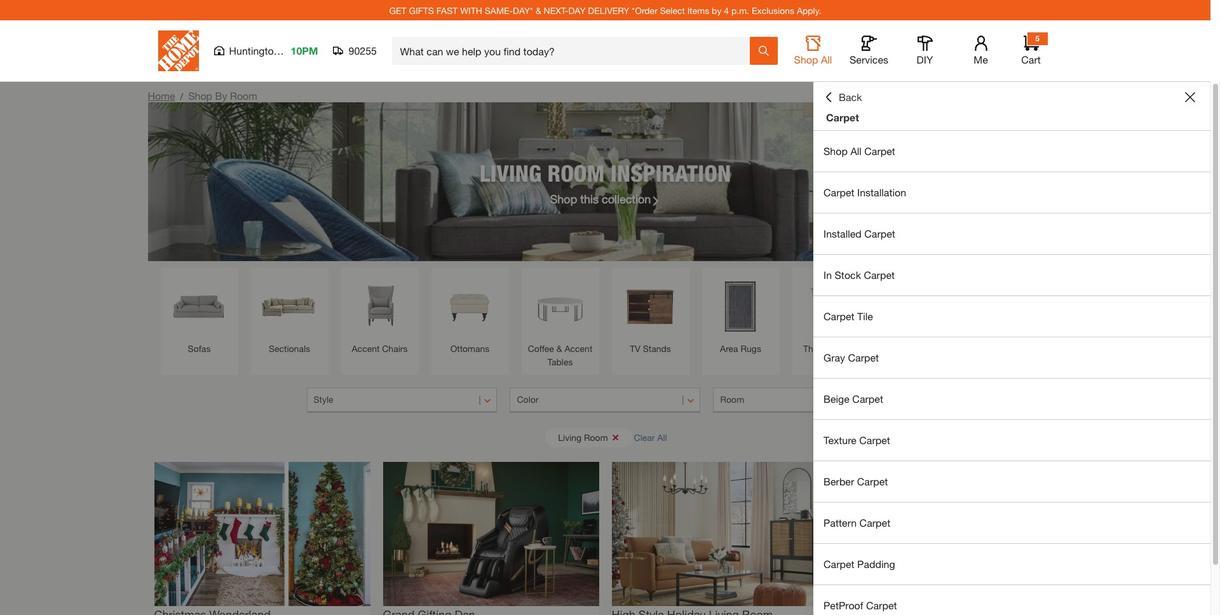 Task type: vqa. For each thing, say whether or not it's contained in the screenshot.
GET
yes



Task type: describe. For each thing, give the bounding box(es) containing it.
beige carpet
[[824, 393, 884, 405]]

coffee & accent tables image
[[528, 274, 593, 339]]

clear all
[[634, 432, 667, 443]]

pillows
[[831, 343, 859, 354]]

living room button
[[546, 428, 632, 447]]

petproof carpet link
[[814, 586, 1211, 615]]

p.m.
[[732, 5, 750, 16]]

room button
[[714, 388, 904, 413]]

ottomans
[[451, 343, 490, 354]]

beige
[[824, 393, 850, 405]]

room up this
[[548, 159, 605, 187]]

area rugs
[[720, 343, 762, 354]]

services
[[850, 53, 889, 65]]

collection
[[602, 192, 651, 206]]

5
[[1036, 34, 1040, 43]]

ottomans link
[[438, 274, 503, 355]]

home
[[148, 90, 175, 102]]

tile
[[858, 310, 874, 322]]

gray
[[824, 352, 846, 364]]

get gifts fast with same-day* & next-day delivery *order select items by 4 p.m. exclusions apply.
[[389, 5, 822, 16]]

get
[[389, 5, 407, 16]]

carpet up installation
[[865, 145, 896, 157]]

diy
[[917, 53, 934, 65]]

gifts
[[409, 5, 434, 16]]

color button
[[510, 388, 701, 413]]

shop all carpet
[[824, 145, 896, 157]]

shop all button
[[793, 36, 834, 66]]

throw
[[804, 343, 828, 354]]

style
[[314, 394, 334, 405]]

all for clear all
[[658, 432, 667, 443]]

me button
[[961, 36, 1002, 66]]

stands
[[643, 343, 671, 354]]

accent inside coffee & accent tables
[[565, 343, 593, 354]]

carpet padding
[[824, 558, 896, 570]]

feedback link image
[[1204, 215, 1221, 284]]

tv
[[630, 343, 641, 354]]

sofas image
[[167, 274, 232, 339]]

services button
[[849, 36, 890, 66]]

coffee & accent tables
[[528, 343, 593, 367]]

accent chairs
[[352, 343, 408, 354]]

by
[[712, 5, 722, 16]]

exclusions
[[752, 5, 795, 16]]

pattern carpet
[[824, 517, 891, 529]]

& inside coffee & accent tables
[[557, 343, 562, 354]]

carpet right beige
[[853, 393, 884, 405]]

texture carpet link
[[814, 420, 1211, 461]]

installed
[[824, 228, 862, 240]]

all for shop all
[[821, 53, 833, 65]]

same-
[[485, 5, 513, 16]]

home link
[[148, 90, 175, 102]]

shop for shop all
[[794, 53, 819, 65]]

huntington
[[229, 45, 280, 57]]

area rugs link
[[709, 274, 773, 355]]

petproof carpet
[[824, 600, 897, 612]]

all for shop all carpet
[[851, 145, 862, 157]]

berber carpet link
[[814, 462, 1211, 502]]

area rugs image
[[709, 274, 773, 339]]

select
[[660, 5, 685, 16]]

color
[[517, 394, 539, 405]]

tables
[[548, 357, 573, 367]]

1 accent from the left
[[352, 343, 380, 354]]

throw pillows link
[[799, 274, 864, 355]]

living for living room inspiration
[[480, 159, 542, 187]]

day*
[[513, 5, 533, 16]]

apply.
[[797, 5, 822, 16]]

shop for shop this collection
[[550, 192, 578, 206]]

day
[[569, 5, 586, 16]]

room inside button
[[584, 432, 608, 443]]

carpet installation
[[824, 186, 907, 198]]

shop this collection
[[550, 192, 651, 206]]

carpet padding link
[[814, 544, 1211, 585]]

coffee & accent tables link
[[528, 274, 593, 369]]

park
[[282, 45, 303, 57]]

sectionals image
[[257, 274, 322, 339]]

throw pillows image
[[799, 274, 864, 339]]

chairs
[[382, 343, 408, 354]]

4
[[724, 5, 729, 16]]

drawer close image
[[1186, 92, 1196, 102]]

carpet right stock
[[864, 269, 895, 281]]

in stock carpet
[[824, 269, 895, 281]]

gray carpet
[[824, 352, 879, 364]]

fast
[[437, 5, 458, 16]]

by
[[215, 90, 227, 102]]

90255 button
[[333, 45, 377, 57]]

accent chairs link
[[347, 274, 412, 355]]

area
[[720, 343, 739, 354]]

installation
[[858, 186, 907, 198]]

clear all button
[[634, 426, 667, 450]]

tv stands image
[[618, 274, 683, 339]]

throw blankets image
[[889, 274, 954, 339]]

shop all
[[794, 53, 833, 65]]

tv stands
[[630, 343, 671, 354]]

room right by
[[230, 90, 257, 102]]



Task type: locate. For each thing, give the bounding box(es) containing it.
cart
[[1022, 53, 1041, 65]]

4 stretchy image image from the left
[[841, 462, 1057, 606]]

1 horizontal spatial accent
[[565, 343, 593, 354]]

in
[[824, 269, 832, 281]]

all up carpet installation
[[851, 145, 862, 157]]

carpet right gray
[[848, 352, 879, 364]]

huntington park
[[229, 45, 303, 57]]

carpet right petproof
[[867, 600, 897, 612]]

shop this collection link
[[550, 190, 661, 208]]

0 horizontal spatial accent
[[352, 343, 380, 354]]

shop left this
[[550, 192, 578, 206]]

this
[[581, 192, 599, 206]]

carpet up installed
[[824, 186, 855, 198]]

ottomans image
[[438, 274, 503, 339]]

rugs
[[741, 343, 762, 354]]

diy button
[[905, 36, 946, 66]]

1 vertical spatial all
[[851, 145, 862, 157]]

1 vertical spatial living
[[558, 432, 582, 443]]

1 stretchy image image from the left
[[154, 462, 370, 606]]

0 vertical spatial all
[[821, 53, 833, 65]]

sectionals
[[269, 343, 310, 354]]

accent
[[352, 343, 380, 354], [565, 343, 593, 354]]

all
[[821, 53, 833, 65], [851, 145, 862, 157], [658, 432, 667, 443]]

living for living room
[[558, 432, 582, 443]]

tv stands link
[[618, 274, 683, 355]]

0 horizontal spatial all
[[658, 432, 667, 443]]

shop up carpet installation
[[824, 145, 848, 157]]

carpet installation link
[[814, 172, 1211, 213]]

installed carpet link
[[814, 214, 1211, 254]]

What can we help you find today? search field
[[400, 38, 749, 64]]

all inside shop all carpet link
[[851, 145, 862, 157]]

petproof
[[824, 600, 864, 612]]

shop down apply.
[[794, 53, 819, 65]]

1 horizontal spatial all
[[821, 53, 833, 65]]

carpet inside "link"
[[824, 186, 855, 198]]

items
[[688, 5, 710, 16]]

2 horizontal spatial all
[[851, 145, 862, 157]]

berber carpet
[[824, 476, 888, 488]]

back button
[[824, 91, 862, 104]]

coffee
[[528, 343, 554, 354]]

2 stretchy image image from the left
[[383, 462, 599, 606]]

the home depot logo image
[[158, 31, 199, 71]]

all inside clear all button
[[658, 432, 667, 443]]

carpet left tile
[[824, 310, 855, 322]]

shop right /
[[188, 90, 212, 102]]

menu
[[814, 131, 1211, 615]]

back
[[839, 91, 862, 103]]

pattern
[[824, 517, 857, 529]]

accent up tables
[[565, 343, 593, 354]]

installed carpet
[[824, 228, 896, 240]]

&
[[536, 5, 542, 16], [557, 343, 562, 354]]

menu containing shop all carpet
[[814, 131, 1211, 615]]

home / shop by room
[[148, 90, 257, 102]]

clear
[[634, 432, 655, 443]]

beige carpet link
[[814, 379, 1211, 420]]

all up the back button
[[821, 53, 833, 65]]

sofas link
[[167, 274, 232, 355]]

throw pillows
[[804, 343, 859, 354]]

cart 5
[[1022, 34, 1041, 65]]

shop inside menu
[[824, 145, 848, 157]]

gray carpet link
[[814, 338, 1211, 378]]

carpet right berber
[[858, 476, 888, 488]]

accent left 'chairs'
[[352, 343, 380, 354]]

*order
[[632, 5, 658, 16]]

living room
[[558, 432, 608, 443]]

carpet down the back button
[[827, 111, 860, 123]]

padding
[[858, 558, 896, 570]]

carpet tile link
[[814, 296, 1211, 337]]

carpet tile
[[824, 310, 874, 322]]

carpet right pattern at the bottom right of page
[[860, 517, 891, 529]]

10pm
[[291, 45, 318, 57]]

room
[[230, 90, 257, 102], [548, 159, 605, 187], [721, 394, 745, 405], [584, 432, 608, 443]]

0 vertical spatial living
[[480, 159, 542, 187]]

accent chairs image
[[347, 274, 412, 339]]

stretchy image image
[[154, 462, 370, 606], [383, 462, 599, 606], [612, 462, 828, 606], [841, 462, 1057, 606]]

pattern carpet link
[[814, 503, 1211, 544]]

living
[[480, 159, 542, 187], [558, 432, 582, 443]]

living inside living room button
[[558, 432, 582, 443]]

with
[[460, 5, 483, 16]]

1 horizontal spatial living
[[558, 432, 582, 443]]

carpet left "padding"
[[824, 558, 855, 570]]

room down color button
[[584, 432, 608, 443]]

room down area
[[721, 394, 745, 405]]

1 horizontal spatial &
[[557, 343, 562, 354]]

carpet
[[827, 111, 860, 123], [865, 145, 896, 157], [824, 186, 855, 198], [865, 228, 896, 240], [864, 269, 895, 281], [824, 310, 855, 322], [848, 352, 879, 364], [853, 393, 884, 405], [860, 434, 891, 446], [858, 476, 888, 488], [860, 517, 891, 529], [824, 558, 855, 570], [867, 600, 897, 612]]

& up tables
[[557, 343, 562, 354]]

carpet right installed
[[865, 228, 896, 240]]

texture
[[824, 434, 857, 446]]

sofas
[[188, 343, 211, 354]]

stock
[[835, 269, 861, 281]]

style button
[[307, 388, 498, 413]]

2 accent from the left
[[565, 343, 593, 354]]

carpet right texture
[[860, 434, 891, 446]]

0 horizontal spatial living
[[480, 159, 542, 187]]

shop inside button
[[794, 53, 819, 65]]

inspiration
[[611, 159, 731, 187]]

room inside button
[[721, 394, 745, 405]]

in stock carpet link
[[814, 255, 1211, 296]]

all inside shop all button
[[821, 53, 833, 65]]

shop for shop all carpet
[[824, 145, 848, 157]]

0 horizontal spatial &
[[536, 5, 542, 16]]

90255
[[349, 45, 377, 57]]

all right clear
[[658, 432, 667, 443]]

/
[[180, 91, 183, 102]]

2 vertical spatial all
[[658, 432, 667, 443]]

& right day* at the top left of the page
[[536, 5, 542, 16]]

living room inspiration
[[480, 159, 731, 187]]

texture carpet
[[824, 434, 891, 446]]

sectionals link
[[257, 274, 322, 355]]

curtains & drapes image
[[979, 274, 1044, 339]]

shop all carpet link
[[814, 131, 1211, 172]]

1 vertical spatial &
[[557, 343, 562, 354]]

3 stretchy image image from the left
[[612, 462, 828, 606]]

next-
[[544, 5, 569, 16]]

0 vertical spatial &
[[536, 5, 542, 16]]



